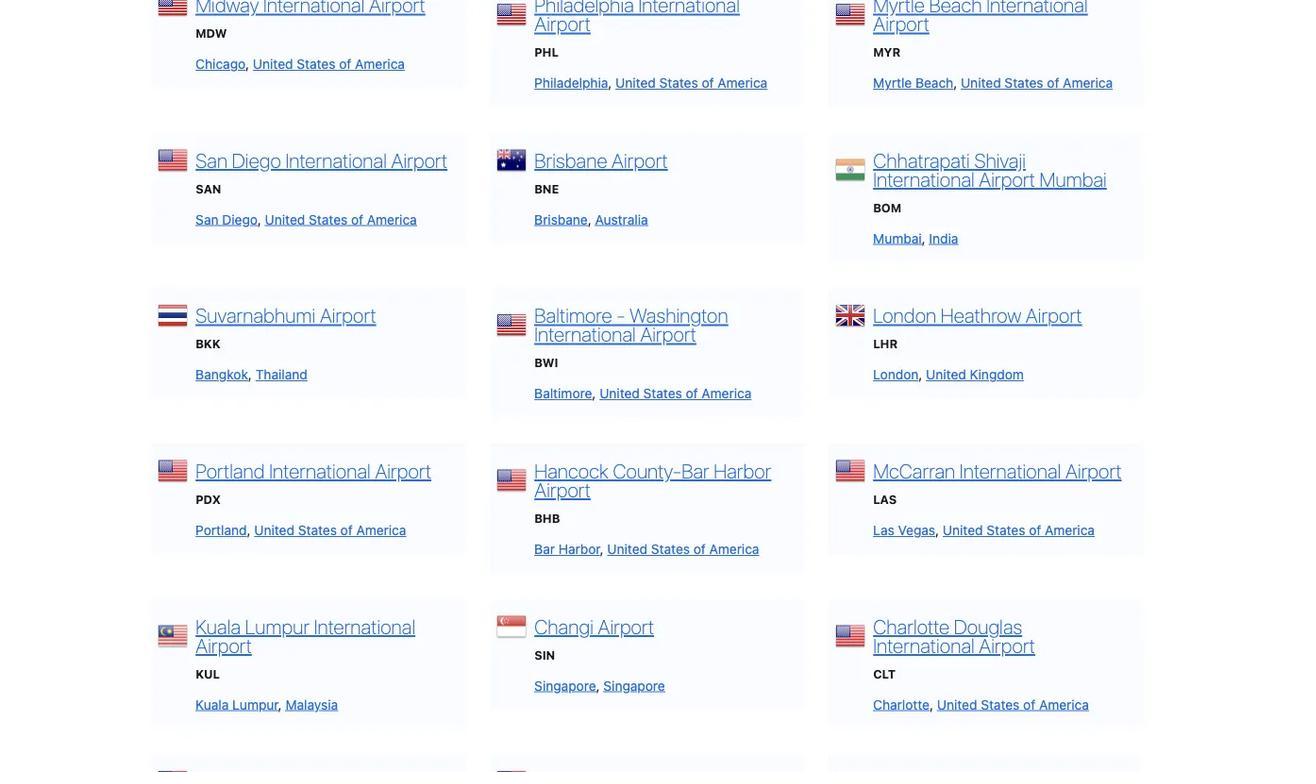 Task type: vqa. For each thing, say whether or not it's contained in the screenshot.


Task type: describe. For each thing, give the bounding box(es) containing it.
international inside kuala lumpur international airport
[[314, 614, 415, 638]]

heathrow
[[941, 304, 1022, 327]]

london link
[[873, 367, 919, 383]]

united states of america link for myrtle beach international airport
[[961, 75, 1113, 91]]

san diego , united states of america
[[196, 212, 417, 227]]

united states of america link for portland international airport
[[254, 522, 406, 538]]

clt
[[873, 667, 896, 680]]

lumpur for airport
[[245, 614, 310, 638]]

changi airport link
[[534, 614, 654, 638]]

myrtle beach , united states of america
[[873, 75, 1113, 91]]

las vegas link
[[873, 522, 936, 538]]

brisbane for brisbane airport
[[534, 148, 607, 172]]

bar harbor , united states of america
[[534, 541, 759, 557]]

malaysia
[[286, 697, 338, 712]]

international inside charlotte douglas international airport
[[873, 633, 975, 657]]

london heathrow airport
[[873, 304, 1082, 327]]

airport inside myrtle beach international airport
[[873, 12, 930, 35]]

brisbane , australia
[[534, 212, 648, 227]]

myrtle beach link
[[873, 75, 954, 91]]

airport inside charlotte douglas international airport
[[979, 633, 1035, 657]]

bhb
[[534, 511, 560, 525]]

mccarran
[[873, 459, 955, 483]]

san diego link
[[196, 212, 258, 227]]

county-
[[613, 459, 682, 483]]

bar inside hancock county-bar harbor airport
[[682, 459, 710, 483]]

baltimore for baltimore - washington international airport
[[534, 304, 612, 327]]

kuala lumpur international airport
[[196, 614, 415, 657]]

brisbane for brisbane , australia
[[534, 212, 588, 227]]

charlotte , united states of america
[[873, 697, 1089, 712]]

san diego international airport link
[[196, 148, 448, 172]]

myrtle for myrtle beach international airport
[[873, 0, 925, 16]]

shivaji
[[974, 148, 1026, 172]]

beach for ,
[[916, 75, 954, 91]]

malaysia link
[[286, 697, 338, 712]]

suvarnabhumi airport
[[196, 304, 376, 327]]

2 singapore link from the left
[[604, 678, 665, 693]]

bkk
[[196, 337, 221, 351]]

lumpur for malaysia
[[232, 697, 278, 712]]

hancock
[[534, 459, 609, 483]]

portland international airport
[[196, 459, 431, 483]]

chhatrapati
[[873, 148, 970, 172]]

myr
[[873, 45, 901, 59]]

australia
[[595, 212, 648, 227]]

suvarnabhumi
[[196, 304, 316, 327]]

london for london heathrow airport
[[873, 304, 937, 327]]

vegas
[[898, 522, 936, 538]]

airport inside baltimore - washington international airport
[[640, 322, 697, 346]]

changi airport
[[534, 614, 654, 638]]

airport inside kuala lumpur international airport
[[196, 633, 252, 657]]

india link
[[929, 230, 958, 246]]

charlotte for charlotte , united states of america
[[873, 697, 930, 712]]

thailand
[[256, 367, 308, 383]]

1 singapore link from the left
[[534, 678, 596, 693]]

kuala lumpur , malaysia
[[196, 697, 338, 712]]

mccarran international airport link
[[873, 459, 1122, 483]]

san for san diego , united states of america
[[196, 212, 219, 227]]

airport inside hancock county-bar harbor airport
[[534, 478, 591, 501]]

1 singapore from the left
[[534, 678, 596, 693]]

charlotte for charlotte douglas international airport
[[873, 614, 950, 638]]

united states of america link for baltimore - washington international airport
[[600, 386, 752, 401]]

united states of america link for charlotte douglas international airport
[[937, 697, 1089, 712]]

chhatrapati shivaji international airport mumbai
[[873, 148, 1107, 191]]

brisbane airport
[[534, 148, 668, 172]]

phl
[[534, 45, 559, 59]]

bangkok link
[[196, 367, 248, 383]]

portland for portland international airport
[[196, 459, 265, 483]]

united states of america link for philadelphia international airport
[[616, 75, 768, 91]]

bangkok
[[196, 367, 248, 383]]

beach for international
[[929, 0, 982, 16]]

douglas
[[954, 614, 1022, 638]]

international inside myrtle beach international airport
[[987, 0, 1088, 16]]

kul
[[196, 667, 220, 680]]

charlotte douglas international airport link
[[873, 614, 1035, 657]]

myrtle beach international airport
[[873, 0, 1088, 35]]

portland link
[[196, 522, 247, 538]]

1 vertical spatial bar
[[534, 541, 555, 557]]

san diego international airport
[[196, 148, 448, 172]]

united states of america link for san diego international airport
[[265, 212, 417, 227]]

kuala lumpur international airport link
[[196, 614, 415, 657]]

united down myrtle beach international airport
[[961, 75, 1001, 91]]

changi
[[534, 614, 594, 638]]

philadelphia international airport
[[534, 0, 740, 35]]

london , united kingdom
[[873, 367, 1024, 383]]

baltimore - washington international airport
[[534, 304, 728, 346]]

bom
[[873, 201, 902, 214]]



Task type: locate. For each thing, give the bounding box(es) containing it.
myrtle beach international airport link
[[873, 0, 1088, 35]]

hancock county-bar harbor airport link
[[534, 459, 772, 501]]

states
[[297, 56, 336, 72], [659, 75, 698, 91], [1005, 75, 1044, 91], [309, 212, 348, 227], [643, 386, 682, 401], [298, 522, 337, 538], [987, 522, 1026, 538], [651, 541, 690, 557], [981, 697, 1020, 712]]

0 vertical spatial philadelphia
[[534, 0, 634, 16]]

charlotte down "clt"
[[873, 697, 930, 712]]

0 vertical spatial baltimore
[[534, 304, 612, 327]]

mumbai right shivaji
[[1040, 167, 1107, 191]]

bar
[[682, 459, 710, 483], [534, 541, 555, 557]]

1 vertical spatial baltimore
[[534, 386, 592, 401]]

,
[[246, 56, 249, 72], [608, 75, 612, 91], [954, 75, 957, 91], [258, 212, 261, 227], [588, 212, 592, 227], [922, 230, 926, 246], [248, 367, 252, 383], [919, 367, 923, 383], [592, 386, 596, 401], [247, 522, 251, 538], [936, 522, 939, 538], [600, 541, 604, 557], [596, 678, 600, 693], [278, 697, 282, 712], [930, 697, 934, 712]]

myrtle down myr
[[873, 75, 912, 91]]

airport
[[534, 12, 591, 35], [873, 12, 930, 35], [391, 148, 448, 172], [612, 148, 668, 172], [979, 167, 1035, 191], [320, 304, 376, 327], [1026, 304, 1082, 327], [640, 322, 697, 346], [375, 459, 431, 483], [1066, 459, 1122, 483], [534, 478, 591, 501], [598, 614, 654, 638], [196, 633, 252, 657], [979, 633, 1035, 657]]

chicago
[[196, 56, 246, 72]]

lumpur left malaysia link
[[232, 697, 278, 712]]

2 charlotte from the top
[[873, 697, 930, 712]]

mumbai down bom
[[873, 230, 922, 246]]

1 vertical spatial beach
[[916, 75, 954, 91]]

1 horizontal spatial mumbai
[[1040, 167, 1107, 191]]

philadelphia international airport link
[[534, 0, 740, 35]]

chhatrapati shivaji international airport mumbai link
[[873, 148, 1107, 191]]

beach up the chhatrapati at the right of the page
[[916, 75, 954, 91]]

las
[[873, 522, 895, 538]]

bar down bhb
[[534, 541, 555, 557]]

myrtle inside myrtle beach international airport
[[873, 0, 925, 16]]

philadelphia link
[[534, 75, 608, 91]]

baltimore for baltimore , united states of america
[[534, 386, 592, 401]]

kuala lumpur link
[[196, 697, 278, 712]]

mccarran international airport
[[873, 459, 1122, 483]]

kuala inside kuala lumpur international airport
[[196, 614, 241, 638]]

kuala
[[196, 614, 241, 638], [196, 697, 229, 712]]

2 baltimore from the top
[[534, 386, 592, 401]]

0 vertical spatial bar
[[682, 459, 710, 483]]

philadelphia up phl
[[534, 0, 634, 16]]

diego
[[232, 148, 281, 172], [222, 212, 258, 227]]

singapore
[[534, 678, 596, 693], [604, 678, 665, 693]]

mumbai
[[1040, 167, 1107, 191], [873, 230, 922, 246]]

bangkok , thailand
[[196, 367, 308, 383]]

beach up myrtle beach , united states of america
[[929, 0, 982, 16]]

2 london from the top
[[873, 367, 919, 383]]

2 san from the top
[[196, 212, 219, 227]]

2 portland from the top
[[196, 522, 247, 538]]

1 vertical spatial brisbane
[[534, 212, 588, 227]]

1 vertical spatial portland
[[196, 522, 247, 538]]

1 vertical spatial london
[[873, 367, 919, 383]]

1 horizontal spatial singapore
[[604, 678, 665, 693]]

kuala down kul
[[196, 697, 229, 712]]

bar up bar harbor , united states of america at the bottom
[[682, 459, 710, 483]]

baltimore , united states of america
[[534, 386, 752, 401]]

1 horizontal spatial harbor
[[714, 459, 772, 483]]

pdx
[[196, 492, 221, 506]]

united states of america link for hancock county-bar harbor airport
[[607, 541, 759, 557]]

mumbai , india
[[873, 230, 958, 246]]

london up lhr
[[873, 304, 937, 327]]

hancock county-bar harbor airport
[[534, 459, 772, 501]]

lhr
[[873, 337, 898, 351]]

1 vertical spatial charlotte
[[873, 697, 930, 712]]

united right charlotte link
[[937, 697, 977, 712]]

singapore link down changi airport link
[[604, 678, 665, 693]]

portland
[[196, 459, 265, 483], [196, 522, 247, 538]]

brisbane link
[[534, 212, 588, 227]]

kingdom
[[970, 367, 1024, 383]]

1 san from the top
[[196, 148, 228, 172]]

1 charlotte from the top
[[873, 614, 950, 638]]

lumpur inside kuala lumpur international airport
[[245, 614, 310, 638]]

london for london , united kingdom
[[873, 367, 919, 383]]

london down lhr
[[873, 367, 919, 383]]

chicago , united states of america
[[196, 56, 405, 72]]

0 horizontal spatial bar
[[534, 541, 555, 557]]

-
[[616, 304, 625, 327]]

airport inside chhatrapati shivaji international airport mumbai
[[979, 167, 1035, 191]]

0 horizontal spatial harbor
[[559, 541, 600, 557]]

1 vertical spatial diego
[[222, 212, 258, 227]]

1 london from the top
[[873, 304, 937, 327]]

0 vertical spatial beach
[[929, 0, 982, 16]]

mdw
[[196, 26, 227, 40]]

united right 'philadelphia' link
[[616, 75, 656, 91]]

charlotte douglas international airport
[[873, 614, 1035, 657]]

international
[[638, 0, 740, 16], [987, 0, 1088, 16], [285, 148, 387, 172], [873, 167, 975, 191], [534, 322, 636, 346], [269, 459, 371, 483], [960, 459, 1061, 483], [314, 614, 415, 638], [873, 633, 975, 657]]

philadelphia down phl
[[534, 75, 608, 91]]

0 vertical spatial lumpur
[[245, 614, 310, 638]]

united right vegas
[[943, 522, 983, 538]]

san down san
[[196, 212, 219, 227]]

international inside baltimore - washington international airport
[[534, 322, 636, 346]]

bar harbor link
[[534, 541, 600, 557]]

0 vertical spatial charlotte
[[873, 614, 950, 638]]

charlotte up "clt"
[[873, 614, 950, 638]]

2 myrtle from the top
[[873, 75, 912, 91]]

0 vertical spatial mumbai
[[1040, 167, 1107, 191]]

baltimore left -
[[534, 304, 612, 327]]

0 vertical spatial portland
[[196, 459, 265, 483]]

diego for ,
[[222, 212, 258, 227]]

india
[[929, 230, 958, 246]]

1 vertical spatial kuala
[[196, 697, 229, 712]]

2 philadelphia from the top
[[534, 75, 608, 91]]

baltimore - washington international airport link
[[534, 304, 728, 346]]

lumpur
[[245, 614, 310, 638], [232, 697, 278, 712]]

brisbane airport link
[[534, 148, 668, 172]]

portland , united states of america
[[196, 522, 406, 538]]

united right san diego link
[[265, 212, 305, 227]]

0 vertical spatial harbor
[[714, 459, 772, 483]]

thailand link
[[256, 367, 308, 383]]

baltimore down bwi
[[534, 386, 592, 401]]

1 vertical spatial lumpur
[[232, 697, 278, 712]]

washington
[[630, 304, 728, 327]]

united right bar harbor link
[[607, 541, 648, 557]]

0 vertical spatial myrtle
[[873, 0, 925, 16]]

1 vertical spatial myrtle
[[873, 75, 912, 91]]

singapore down changi airport link
[[604, 678, 665, 693]]

portland for portland , united states of america
[[196, 522, 247, 538]]

2 kuala from the top
[[196, 697, 229, 712]]

0 vertical spatial san
[[196, 148, 228, 172]]

1 vertical spatial harbor
[[559, 541, 600, 557]]

0 horizontal spatial mumbai
[[873, 230, 922, 246]]

singapore link down sin
[[534, 678, 596, 693]]

portland up pdx
[[196, 459, 265, 483]]

1 portland from the top
[[196, 459, 265, 483]]

lumpur up kuala lumpur , malaysia
[[245, 614, 310, 638]]

australia link
[[595, 212, 648, 227]]

brisbane up bne
[[534, 148, 607, 172]]

0 horizontal spatial singapore
[[534, 678, 596, 693]]

1 horizontal spatial bar
[[682, 459, 710, 483]]

beach inside myrtle beach international airport
[[929, 0, 982, 16]]

1 myrtle from the top
[[873, 0, 925, 16]]

mumbai link
[[873, 230, 922, 246]]

myrtle for myrtle beach , united states of america
[[873, 75, 912, 91]]

singapore , singapore
[[534, 678, 665, 693]]

airport inside philadelphia international airport
[[534, 12, 591, 35]]

las vegas , united states of america
[[873, 522, 1095, 538]]

1 brisbane from the top
[[534, 148, 607, 172]]

bne
[[534, 182, 559, 195]]

mumbai inside chhatrapati shivaji international airport mumbai
[[1040, 167, 1107, 191]]

of
[[339, 56, 351, 72], [702, 75, 714, 91], [1047, 75, 1060, 91], [351, 212, 363, 227], [686, 386, 698, 401], [340, 522, 353, 538], [1029, 522, 1041, 538], [694, 541, 706, 557], [1023, 697, 1036, 712]]

philadelphia inside philadelphia international airport
[[534, 0, 634, 16]]

1 horizontal spatial singapore link
[[604, 678, 665, 693]]

sin
[[534, 648, 555, 662]]

1 philadelphia from the top
[[534, 0, 634, 16]]

0 vertical spatial brisbane
[[534, 148, 607, 172]]

united right london link
[[926, 367, 966, 383]]

bwi
[[534, 356, 558, 370]]

international inside philadelphia international airport
[[638, 0, 740, 16]]

1 vertical spatial mumbai
[[873, 230, 922, 246]]

baltimore
[[534, 304, 612, 327], [534, 386, 592, 401]]

1 baltimore from the top
[[534, 304, 612, 327]]

singapore link
[[534, 678, 596, 693], [604, 678, 665, 693]]

chicago link
[[196, 56, 246, 72]]

las
[[873, 492, 897, 506]]

2 singapore from the left
[[604, 678, 665, 693]]

2 brisbane from the top
[[534, 212, 588, 227]]

1 vertical spatial san
[[196, 212, 219, 227]]

kuala for kuala lumpur international airport
[[196, 614, 241, 638]]

harbor
[[714, 459, 772, 483], [559, 541, 600, 557]]

united right baltimore "link"
[[600, 386, 640, 401]]

kuala up kul
[[196, 614, 241, 638]]

united kingdom link
[[926, 367, 1024, 383]]

america
[[355, 56, 405, 72], [718, 75, 768, 91], [1063, 75, 1113, 91], [367, 212, 417, 227], [702, 386, 752, 401], [356, 522, 406, 538], [1045, 522, 1095, 538], [709, 541, 759, 557], [1039, 697, 1089, 712]]

0 vertical spatial kuala
[[196, 614, 241, 638]]

suvarnabhumi airport link
[[196, 304, 376, 327]]

portland international airport link
[[196, 459, 431, 483]]

1 kuala from the top
[[196, 614, 241, 638]]

charlotte link
[[873, 697, 930, 712]]

singapore down sin
[[534, 678, 596, 693]]

kuala for kuala lumpur , malaysia
[[196, 697, 229, 712]]

diego for international
[[232, 148, 281, 172]]

san for san diego international airport
[[196, 148, 228, 172]]

harbor inside hancock county-bar harbor airport
[[714, 459, 772, 483]]

united states of america link
[[253, 56, 405, 72], [616, 75, 768, 91], [961, 75, 1113, 91], [265, 212, 417, 227], [600, 386, 752, 401], [254, 522, 406, 538], [943, 522, 1095, 538], [607, 541, 759, 557], [937, 697, 1089, 712]]

san
[[196, 148, 228, 172], [196, 212, 219, 227]]

united
[[253, 56, 293, 72], [616, 75, 656, 91], [961, 75, 1001, 91], [265, 212, 305, 227], [926, 367, 966, 383], [600, 386, 640, 401], [254, 522, 294, 538], [943, 522, 983, 538], [607, 541, 648, 557], [937, 697, 977, 712]]

baltimore inside baltimore - washington international airport
[[534, 304, 612, 327]]

san
[[196, 182, 221, 195]]

united right the portland link
[[254, 522, 294, 538]]

0 vertical spatial london
[[873, 304, 937, 327]]

london
[[873, 304, 937, 327], [873, 367, 919, 383]]

international inside chhatrapati shivaji international airport mumbai
[[873, 167, 975, 191]]

san up san
[[196, 148, 228, 172]]

united states of america link for mccarran international airport
[[943, 522, 1095, 538]]

brisbane down bne
[[534, 212, 588, 227]]

0 horizontal spatial singapore link
[[534, 678, 596, 693]]

philadelphia for united
[[534, 75, 608, 91]]

baltimore link
[[534, 386, 592, 401]]

philadelphia , united states of america
[[534, 75, 768, 91]]

philadelphia for airport
[[534, 0, 634, 16]]

myrtle up myr
[[873, 0, 925, 16]]

portland down pdx
[[196, 522, 247, 538]]

london heathrow airport link
[[873, 304, 1082, 327]]

1 vertical spatial philadelphia
[[534, 75, 608, 91]]

brisbane
[[534, 148, 607, 172], [534, 212, 588, 227]]

united right chicago
[[253, 56, 293, 72]]

charlotte
[[873, 614, 950, 638], [873, 697, 930, 712]]

0 vertical spatial diego
[[232, 148, 281, 172]]

charlotte inside charlotte douglas international airport
[[873, 614, 950, 638]]



